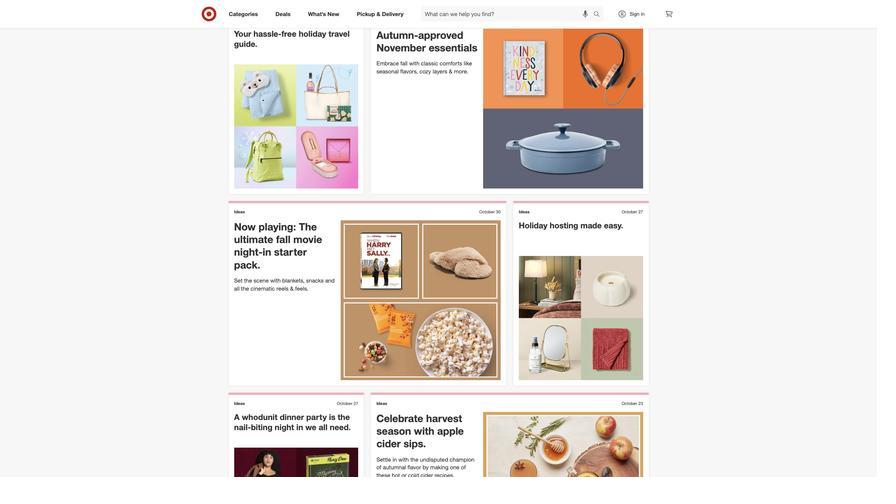 Task type: locate. For each thing, give the bounding box(es) containing it.
flavors,
[[400, 68, 418, 75]]

of up the these
[[377, 465, 381, 472]]

october left 23
[[622, 401, 637, 407]]

& right pickup
[[377, 10, 381, 17]]

fall
[[401, 60, 408, 67], [276, 233, 291, 246]]

0 horizontal spatial november
[[377, 41, 426, 54]]

with up reels
[[270, 277, 281, 284]]

a whodunit dinner party is the nail-biting night in we all need.
[[234, 413, 351, 432]]

deals link
[[270, 6, 299, 22]]

october 27 up the need.
[[337, 401, 358, 407]]

apple
[[437, 425, 464, 438]]

delivery
[[382, 10, 404, 17]]

with inside set the scene with blankets, snacks and all the cinematic reels & feels.
[[270, 277, 281, 284]]

cider
[[377, 438, 401, 451], [421, 473, 433, 478]]

holiday hosting made easy. image
[[519, 256, 643, 381]]

2 vertical spatial &
[[290, 285, 294, 292]]

1 horizontal spatial 27
[[639, 209, 643, 215]]

ideas
[[234, 17, 245, 23], [234, 209, 245, 215], [519, 209, 530, 215], [234, 401, 245, 407], [377, 401, 387, 407]]

fall inside now playing: the ultimate fall movie night-in starter pack.
[[276, 233, 291, 246]]

1 of from the left
[[377, 465, 381, 472]]

with up autumnal
[[399, 457, 409, 464]]

with up flavors,
[[409, 60, 420, 67]]

set the scene with blankets, snacks and all the cinematic reels & feels.
[[234, 277, 335, 292]]

holiday
[[299, 29, 326, 39]]

1 horizontal spatial november
[[620, 17, 640, 23]]

&
[[377, 10, 381, 17], [449, 68, 453, 75], [290, 285, 294, 292]]

guide.
[[234, 39, 257, 49]]

0 horizontal spatial all
[[234, 285, 240, 292]]

the up flavor
[[411, 457, 419, 464]]

1 horizontal spatial cider
[[421, 473, 433, 478]]

a
[[234, 413, 240, 422]]

cider inside "celebrate harvest season with apple cider sips."
[[377, 438, 401, 451]]

0 vertical spatial october 27
[[622, 209, 643, 215]]

what's
[[308, 10, 326, 17]]

ideas up a
[[234, 401, 245, 407]]

layers
[[433, 68, 447, 75]]

like
[[464, 60, 472, 67]]

0 horizontal spatial october 27
[[337, 401, 358, 407]]

november inside autumn-approved november essentials
[[377, 41, 426, 54]]

1 vertical spatial 27
[[354, 401, 358, 407]]

november down autumn-
[[377, 41, 426, 54]]

the
[[299, 221, 317, 233]]

starter
[[274, 246, 307, 259]]

0 horizontal spatial cider
[[377, 438, 401, 451]]

the up the need.
[[338, 413, 350, 422]]

free
[[282, 29, 297, 39]]

in down ultimate
[[263, 246, 271, 259]]

0 vertical spatial november
[[620, 17, 640, 23]]

october for holiday hosting made easy. image
[[622, 209, 637, 215]]

set
[[234, 277, 243, 284]]

27
[[639, 209, 643, 215], [354, 401, 358, 407]]

more.
[[454, 68, 468, 75]]

in left we
[[296, 423, 303, 432]]

ideas up celebrate
[[377, 401, 387, 407]]

all down the party
[[319, 423, 328, 432]]

& down blankets,
[[290, 285, 294, 292]]

of
[[377, 465, 381, 472], [461, 465, 466, 472]]

with
[[409, 60, 420, 67], [270, 277, 281, 284], [414, 425, 435, 438], [399, 457, 409, 464]]

fall inside embrace fall with classic comforts like seasonal flavors, cozy layers & more.
[[401, 60, 408, 67]]

1 horizontal spatial fall
[[401, 60, 408, 67]]

the inside settle in with the undisputed champion of autumnal flavor by making one of these hot or cold cider recipes.
[[411, 457, 419, 464]]

embrace fall with classic comforts like seasonal flavors, cozy layers & more.
[[377, 60, 472, 75]]

0 horizontal spatial 27
[[354, 401, 358, 407]]

1 vertical spatial october 27
[[337, 401, 358, 407]]

november down sign
[[620, 17, 640, 23]]

embrace
[[377, 60, 399, 67]]

1 vertical spatial fall
[[276, 233, 291, 246]]

1 vertical spatial all
[[319, 423, 328, 432]]

playing:
[[259, 221, 296, 233]]

october left 30
[[479, 209, 495, 215]]

hassle-
[[254, 29, 282, 39]]

ideas down categories
[[234, 17, 245, 23]]

recipes.
[[435, 473, 454, 478]]

0 vertical spatial all
[[234, 285, 240, 292]]

sign in link
[[612, 6, 656, 22]]

undisputed
[[420, 457, 448, 464]]

blankets,
[[282, 277, 305, 284]]

now
[[234, 221, 256, 233]]

october for a whodunit dinner party is the nail-biting night in we all need. 'image'
[[337, 401, 353, 407]]

or
[[402, 473, 407, 478]]

we
[[306, 423, 317, 432]]

movie
[[293, 233, 322, 246]]

ideas up 'holiday'
[[519, 209, 530, 215]]

2 of from the left
[[461, 465, 466, 472]]

your hassle-free holiday travel guide. image
[[234, 64, 358, 189]]

cider down season
[[377, 438, 401, 451]]

0 vertical spatial 27
[[639, 209, 643, 215]]

in inside a whodunit dinner party is the nail-biting night in we all need.
[[296, 423, 303, 432]]

in
[[641, 11, 645, 17], [263, 246, 271, 259], [296, 423, 303, 432], [393, 457, 397, 464]]

& inside set the scene with blankets, snacks and all the cinematic reels & feels.
[[290, 285, 294, 292]]

ideas for "celebrate harvest season with apple cider sips." image
[[377, 401, 387, 407]]

seasonal
[[377, 68, 399, 75]]

1 horizontal spatial october 27
[[622, 209, 643, 215]]

november
[[620, 17, 640, 23], [377, 41, 426, 54]]

with inside embrace fall with classic comforts like seasonal flavors, cozy layers & more.
[[409, 60, 420, 67]]

pack.
[[234, 259, 260, 271]]

in up autumnal
[[393, 457, 397, 464]]

holiday hosting made easy.
[[519, 221, 623, 230]]

What can we help you find? suggestions appear below search field
[[421, 6, 595, 22]]

the
[[244, 277, 252, 284], [241, 285, 249, 292], [338, 413, 350, 422], [411, 457, 419, 464]]

fall up flavors,
[[401, 60, 408, 67]]

night
[[275, 423, 294, 432]]

scene
[[254, 277, 269, 284]]

making
[[430, 465, 449, 472]]

is
[[329, 413, 336, 422]]

1 vertical spatial cider
[[421, 473, 433, 478]]

in up 3
[[641, 11, 645, 17]]

0 vertical spatial &
[[377, 10, 381, 17]]

1 horizontal spatial all
[[319, 423, 328, 432]]

october up easy.
[[622, 209, 637, 215]]

october up the need.
[[337, 401, 353, 407]]

of down champion
[[461, 465, 466, 472]]

all inside set the scene with blankets, snacks and all the cinematic reels & feels.
[[234, 285, 240, 292]]

october 30
[[479, 209, 501, 215]]

search
[[590, 11, 607, 18]]

all down set
[[234, 285, 240, 292]]

with inside settle in with the undisputed champion of autumnal flavor by making one of these hot or cold cider recipes.
[[399, 457, 409, 464]]

october 27 up easy.
[[622, 209, 643, 215]]

comforts
[[440, 60, 462, 67]]

1 horizontal spatial of
[[461, 465, 466, 472]]

by
[[423, 465, 429, 472]]

23
[[639, 401, 643, 407]]

1 vertical spatial november
[[377, 41, 426, 54]]

fall down playing:
[[276, 233, 291, 246]]

0 horizontal spatial &
[[290, 285, 294, 292]]

october
[[479, 209, 495, 215], [622, 209, 637, 215], [337, 401, 353, 407], [622, 401, 637, 407]]

the down set
[[241, 285, 249, 292]]

0 horizontal spatial of
[[377, 465, 381, 472]]

night-
[[234, 246, 263, 259]]

cider down by
[[421, 473, 433, 478]]

ideas up now
[[234, 209, 245, 215]]

0 vertical spatial fall
[[401, 60, 408, 67]]

0 horizontal spatial fall
[[276, 233, 291, 246]]

with up sips. at bottom
[[414, 425, 435, 438]]

0 vertical spatial cider
[[377, 438, 401, 451]]

2 horizontal spatial &
[[449, 68, 453, 75]]

cider inside settle in with the undisputed champion of autumnal flavor by making one of these hot or cold cider recipes.
[[421, 473, 433, 478]]

holiday
[[519, 221, 548, 230]]

october 27
[[622, 209, 643, 215], [337, 401, 358, 407]]

1 vertical spatial &
[[449, 68, 453, 75]]

& down comforts
[[449, 68, 453, 75]]



Task type: describe. For each thing, give the bounding box(es) containing it.
categories link
[[223, 6, 267, 22]]

nail-
[[234, 423, 251, 432]]

one
[[450, 465, 460, 472]]

27 for holiday hosting made easy.
[[639, 209, 643, 215]]

these
[[377, 473, 390, 478]]

cozy
[[420, 68, 431, 75]]

in inside settle in with the undisputed champion of autumnal flavor by making one of these hot or cold cider recipes.
[[393, 457, 397, 464]]

& inside embrace fall with classic comforts like seasonal flavors, cozy layers & more.
[[449, 68, 453, 75]]

easy.
[[604, 221, 623, 230]]

cold
[[408, 473, 419, 478]]

settle in with the undisputed champion of autumnal flavor by making one of these hot or cold cider recipes.
[[377, 457, 475, 478]]

search button
[[590, 6, 607, 23]]

november 3
[[620, 17, 643, 23]]

feels.
[[295, 285, 308, 292]]

now playing: the ultimate fall movie night-in starter pack. image
[[341, 221, 501, 381]]

and
[[325, 277, 335, 284]]

autumn-
[[377, 29, 418, 41]]

now playing: the ultimate fall movie night-in starter pack.
[[234, 221, 322, 271]]

what's new link
[[302, 6, 348, 22]]

biting
[[251, 423, 273, 432]]

autumn-approved november essentials
[[377, 29, 478, 54]]

pickup & delivery link
[[351, 6, 412, 22]]

what's new
[[308, 10, 339, 17]]

the right set
[[244, 277, 252, 284]]

27 for a whodunit dinner party is the nail-biting night in we all need.
[[354, 401, 358, 407]]

pickup
[[357, 10, 375, 17]]

flavor
[[408, 465, 421, 472]]

ultimate
[[234, 233, 273, 246]]

need.
[[330, 423, 351, 432]]

sign
[[630, 11, 640, 17]]

snacks
[[306, 277, 324, 284]]

celebrate
[[377, 413, 423, 425]]

celebrate harvest season with apple cider sips. image
[[483, 413, 643, 478]]

champion
[[450, 457, 475, 464]]

travel
[[329, 29, 350, 39]]

hosting
[[550, 221, 578, 230]]

celebrate harvest season with apple cider sips.
[[377, 413, 464, 451]]

settle
[[377, 457, 391, 464]]

all inside a whodunit dinner party is the nail-biting night in we all need.
[[319, 423, 328, 432]]

october 23
[[622, 401, 643, 407]]

dinner
[[280, 413, 304, 422]]

sign in
[[630, 11, 645, 17]]

1 horizontal spatial &
[[377, 10, 381, 17]]

autumn-approved november essentials image
[[483, 29, 643, 189]]

deals
[[276, 10, 291, 17]]

30
[[496, 209, 501, 215]]

party
[[306, 413, 327, 422]]

3
[[641, 17, 643, 23]]

essentials
[[429, 41, 478, 54]]

whodunit
[[242, 413, 278, 422]]

reels
[[277, 285, 289, 292]]

october 27 for holiday hosting made easy.
[[622, 209, 643, 215]]

ideas for holiday hosting made easy. image
[[519, 209, 530, 215]]

october 27 for a whodunit dinner party is the nail-biting night in we all need.
[[337, 401, 358, 407]]

harvest
[[426, 413, 462, 425]]

cinematic
[[251, 285, 275, 292]]

in inside now playing: the ultimate fall movie night-in starter pack.
[[263, 246, 271, 259]]

sips.
[[404, 438, 426, 451]]

autumnal
[[383, 465, 406, 472]]

ideas for a whodunit dinner party is the nail-biting night in we all need. 'image'
[[234, 401, 245, 407]]

october for "celebrate harvest season with apple cider sips." image
[[622, 401, 637, 407]]

a whodunit dinner party is the nail-biting night in we all need. image
[[234, 448, 358, 478]]

your
[[234, 29, 251, 39]]

your hassle-free holiday travel guide.
[[234, 29, 350, 49]]

new
[[328, 10, 339, 17]]

made
[[581, 221, 602, 230]]

season
[[377, 425, 411, 438]]

hot
[[392, 473, 400, 478]]

with inside "celebrate harvest season with apple cider sips."
[[414, 425, 435, 438]]

the inside a whodunit dinner party is the nail-biting night in we all need.
[[338, 413, 350, 422]]

pickup & delivery
[[357, 10, 404, 17]]

october for the now playing: the ultimate fall movie night-in starter pack. image
[[479, 209, 495, 215]]

ideas for the now playing: the ultimate fall movie night-in starter pack. image
[[234, 209, 245, 215]]

categories
[[229, 10, 258, 17]]

classic
[[421, 60, 438, 67]]

approved
[[418, 29, 463, 41]]



Task type: vqa. For each thing, say whether or not it's contained in the screenshot.
TARGET
no



